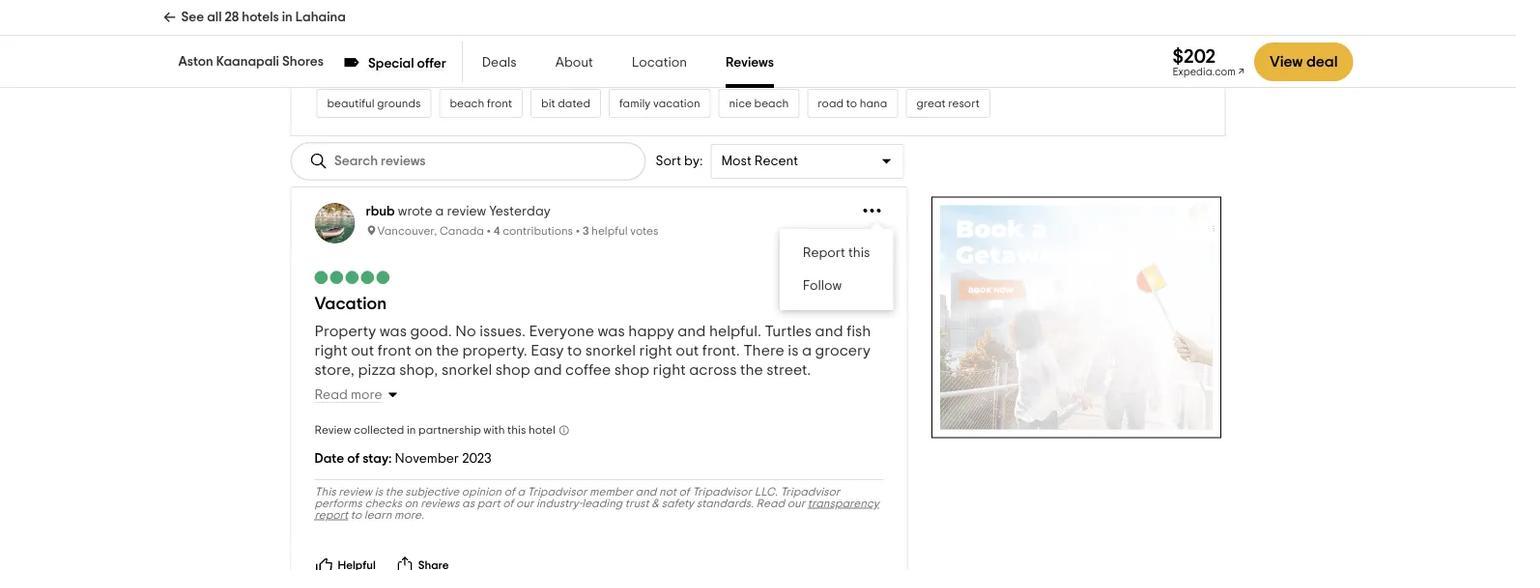 Task type: vqa. For each thing, say whether or not it's contained in the screenshot.
Shores
yes



Task type: describe. For each thing, give the bounding box(es) containing it.
see all 28 hotels in lahaina
[[181, 11, 346, 24]]

&
[[652, 498, 659, 509]]

by:
[[684, 155, 703, 168]]

1 was from the left
[[380, 324, 407, 339]]

property.
[[463, 343, 528, 359]]

0 vertical spatial review
[[447, 205, 486, 219]]

subjective
[[405, 486, 459, 498]]

aloha suite
[[578, 24, 637, 36]]

rbub wrote a review yesterday
[[366, 205, 551, 219]]

and up the front.
[[678, 324, 706, 339]]

fish
[[847, 324, 871, 339]]

date
[[315, 452, 344, 466]]

on inside the property was good.  no issues.  everyone was happy and helpful.  turtles and fish right out front on the property.  easy to snorkel right out front.  there is a grocery store, pizza shop, snorkel shop and coffee shop right across the street.
[[415, 343, 433, 359]]

member
[[590, 486, 633, 498]]

full kitchen button
[[655, 16, 733, 45]]

front inside the property was good.  no issues.  everyone was happy and helpful.  turtles and fish right out front on the property.  easy to snorkel right out front.  there is a grocery store, pizza shop, snorkel shop and coffee shop right across the street.
[[378, 343, 411, 359]]

0 horizontal spatial snorkel
[[442, 363, 492, 378]]

beautiful grounds button
[[317, 89, 432, 118]]

review
[[315, 424, 351, 436]]

no
[[456, 324, 476, 339]]

performs
[[315, 498, 362, 509]]

beach for nice
[[754, 98, 789, 109]]

0 horizontal spatial a
[[435, 205, 444, 219]]

special offer
[[368, 57, 446, 70]]

llc.
[[755, 486, 778, 498]]

deals
[[482, 56, 517, 70]]

ocean view button
[[936, 16, 1017, 45]]

2 vertical spatial to
[[351, 509, 362, 521]]

location
[[632, 56, 687, 70]]

read more
[[315, 389, 382, 402]]

tennis courts
[[692, 61, 759, 73]]

club
[[468, 24, 491, 36]]

on inside button
[[442, 61, 455, 73]]

wrote
[[398, 205, 433, 219]]

2023
[[462, 452, 492, 466]]

as
[[462, 498, 475, 509]]

vacation link
[[315, 295, 387, 312]]

grocery inside the property was good.  no issues.  everyone was happy and helpful.  turtles and fish right out front on the property.  easy to snorkel right out front.  there is a grocery store, pizza shop, snorkel shop and coffee shop right across the street.
[[815, 343, 871, 359]]

helpful.
[[709, 324, 762, 339]]

there
[[743, 343, 785, 359]]

recent
[[755, 155, 799, 168]]

offer
[[417, 57, 446, 70]]

0 vertical spatial snorkel
[[586, 343, 636, 359]]

the inside this review is the subjective opinion of a tripadvisor member and not of tripadvisor llc. tripadvisor performs checks on reviews as part of our industry-leading trust & safety standards. read our
[[385, 486, 403, 498]]

Search search field
[[334, 153, 476, 170]]

washer
[[1036, 24, 1074, 36]]

1 horizontal spatial this
[[849, 247, 870, 260]]

to learn more.
[[348, 509, 424, 521]]

in inside "see all 28 hotels in lahaina" link
[[282, 11, 293, 24]]

coffee
[[566, 363, 611, 378]]

votes
[[630, 226, 659, 237]]

hot
[[620, 61, 637, 73]]

shores
[[282, 55, 324, 69]]

full kitchen
[[666, 24, 723, 36]]

pools
[[564, 61, 593, 73]]

the down good.
[[436, 343, 459, 359]]

the beach club restaurant
[[411, 24, 549, 36]]

report
[[803, 247, 846, 260]]

issues.
[[480, 324, 526, 339]]

grocery store
[[847, 24, 918, 36]]

nice beach
[[729, 98, 789, 109]]

transparency
[[808, 498, 879, 509]]

nice beach button
[[719, 89, 800, 118]]

store
[[891, 24, 918, 36]]

the inside button
[[411, 24, 428, 36]]

happy
[[629, 324, 674, 339]]

review inside this review is the subjective opinion of a tripadvisor member and not of tripadvisor llc. tripadvisor performs checks on reviews as part of our industry-leading trust & safety standards. read our
[[339, 486, 372, 498]]

yesterday
[[489, 205, 551, 219]]

all
[[207, 11, 222, 24]]

more.
[[394, 509, 424, 521]]

and down easy
[[534, 363, 562, 378]]

collected
[[354, 424, 404, 436]]

transparency report
[[315, 498, 879, 521]]

trust
[[625, 498, 649, 509]]

0 horizontal spatial read
[[315, 389, 348, 402]]

2 out from the left
[[676, 343, 699, 359]]

special
[[368, 57, 414, 70]]

pizza
[[358, 363, 396, 378]]

ocean view
[[947, 24, 1007, 36]]

condo
[[378, 61, 413, 73]]

transparency report link
[[315, 498, 879, 521]]

1 our from the left
[[516, 498, 534, 509]]

property
[[315, 324, 376, 339]]

not
[[659, 486, 677, 498]]

rbub
[[366, 205, 395, 219]]

1 out from the left
[[351, 343, 374, 359]]

beautiful
[[327, 98, 375, 109]]

reviews
[[726, 56, 774, 70]]

reviews inside this review is the subjective opinion of a tripadvisor member and not of tripadvisor llc. tripadvisor performs checks on reviews as part of our industry-leading trust & safety standards. read our
[[421, 498, 460, 509]]

this
[[315, 486, 336, 498]]

reviews inside all reviews "button"
[[343, 24, 382, 36]]

leading
[[582, 498, 623, 509]]

and inside "button"
[[1076, 24, 1097, 36]]

turtles
[[765, 324, 812, 339]]

all reviews button
[[317, 16, 392, 45]]

easy
[[531, 343, 564, 359]]

front inside 'button'
[[487, 98, 512, 109]]

tennis courts button
[[681, 52, 770, 81]]

family vacation button
[[609, 89, 711, 118]]

contributions
[[503, 226, 573, 237]]

2 shop from the left
[[615, 363, 650, 378]]

0 vertical spatial restaurant
[[493, 24, 549, 36]]

and left fish
[[815, 324, 844, 339]]



Task type: locate. For each thing, give the bounding box(es) containing it.
to left the learn
[[351, 509, 362, 521]]

beach inside 'button'
[[450, 98, 485, 109]]

1 horizontal spatial read
[[756, 498, 785, 509]]

report
[[315, 509, 348, 521]]

and left "hot"
[[596, 61, 617, 73]]

and inside this review is the subjective opinion of a tripadvisor member and not of tripadvisor llc. tripadvisor performs checks on reviews as part of our industry-leading trust & safety standards. read our
[[636, 486, 657, 498]]

beach down site
[[450, 98, 485, 109]]

1 vertical spatial front
[[378, 343, 411, 359]]

was left good.
[[380, 324, 407, 339]]

1 vertical spatial this
[[508, 424, 526, 436]]

see all 28 hotels in lahaina link
[[163, 0, 346, 35]]

on site restaurant
[[442, 61, 535, 73]]

is up street.
[[788, 343, 799, 359]]

grocery inside button
[[847, 24, 888, 36]]

hana
[[860, 98, 888, 109]]

1 horizontal spatial snorkel
[[586, 343, 636, 359]]

on site restaurant button
[[431, 52, 546, 81]]

0 horizontal spatial out
[[351, 343, 374, 359]]

family vacation
[[620, 98, 700, 109]]

0 vertical spatial in
[[282, 11, 293, 24]]

garden
[[752, 24, 791, 36]]

a right wrote
[[435, 205, 444, 219]]

aloha
[[578, 24, 609, 36]]

read
[[315, 389, 348, 402], [756, 498, 785, 509]]

on right checks
[[405, 498, 418, 509]]

beach front button
[[439, 89, 523, 118]]

1 horizontal spatial out
[[676, 343, 699, 359]]

snorkel down property. at the bottom left of the page
[[442, 363, 492, 378]]

suite
[[612, 24, 637, 36]]

washer and dryer button
[[1025, 16, 1139, 45]]

3
[[583, 226, 589, 237]]

beach inside button
[[431, 24, 465, 36]]

grocery left store
[[847, 24, 888, 36]]

partnership
[[419, 424, 481, 436]]

our right llc.
[[787, 498, 805, 509]]

safety
[[662, 498, 694, 509]]

everyone
[[529, 324, 594, 339]]

0 horizontal spatial review
[[339, 486, 372, 498]]

0 horizontal spatial is
[[375, 486, 383, 498]]

beautiful grounds
[[327, 98, 421, 109]]

1 vertical spatial snorkel
[[442, 363, 492, 378]]

shop,
[[399, 363, 438, 378]]

all
[[327, 24, 340, 36]]

hotels
[[242, 11, 279, 24]]

to inside the property was good.  no issues.  everyone was happy and helpful.  turtles and fish right out front on the property.  easy to snorkel right out front.  there is a grocery store, pizza shop, snorkel shop and coffee shop right across the street.
[[567, 343, 582, 359]]

2 tripadvisor from the left
[[692, 486, 752, 498]]

our left industry-
[[516, 498, 534, 509]]

front
[[487, 98, 512, 109], [378, 343, 411, 359]]

restaurant up deals
[[493, 24, 549, 36]]

view
[[984, 24, 1007, 36]]

0 vertical spatial grocery
[[847, 24, 888, 36]]

tennis
[[692, 61, 723, 73]]

kaanapali
[[216, 55, 279, 69]]

search image
[[309, 152, 329, 171]]

1 vertical spatial on
[[415, 343, 433, 359]]

0 horizontal spatial tripadvisor
[[527, 486, 587, 498]]

1 vertical spatial a
[[802, 343, 812, 359]]

a up street.
[[802, 343, 812, 359]]

reviews left as
[[421, 498, 460, 509]]

0 vertical spatial this
[[849, 247, 870, 260]]

1 horizontal spatial review
[[447, 205, 486, 219]]

1 horizontal spatial tripadvisor
[[692, 486, 752, 498]]

great resort
[[917, 98, 980, 109]]

dated
[[558, 98, 591, 109]]

a right part
[[517, 486, 525, 498]]

0 horizontal spatial front
[[378, 343, 411, 359]]

1 vertical spatial review
[[339, 486, 372, 498]]

was
[[380, 324, 407, 339], [598, 324, 625, 339]]

in up date of stay: november 2023
[[407, 424, 416, 436]]

on inside this review is the subjective opinion of a tripadvisor member and not of tripadvisor llc. tripadvisor performs checks on reviews as part of our industry-leading trust & safety standards. read our
[[405, 498, 418, 509]]

out up pizza
[[351, 343, 374, 359]]

1 horizontal spatial shop
[[615, 363, 650, 378]]

0 vertical spatial to
[[846, 98, 857, 109]]

0 horizontal spatial this
[[508, 424, 526, 436]]

review right wrote
[[447, 205, 486, 219]]

28
[[225, 11, 239, 24]]

the down there
[[740, 363, 763, 378]]

grocery store button
[[836, 16, 929, 45]]

2 vertical spatial on
[[405, 498, 418, 509]]

to right road
[[846, 98, 857, 109]]

4
[[494, 226, 500, 237]]

front.
[[702, 343, 740, 359]]

1 vertical spatial grocery
[[815, 343, 871, 359]]

on up shop,
[[415, 343, 433, 359]]

this review is the subjective opinion of a tripadvisor member and not of tripadvisor llc. tripadvisor performs checks on reviews as part of our industry-leading trust & safety standards. read our
[[315, 486, 840, 509]]

read inside this review is the subjective opinion of a tripadvisor member and not of tripadvisor llc. tripadvisor performs checks on reviews as part of our industry-leading trust & safety standards. read our
[[756, 498, 785, 509]]

on left site
[[442, 61, 455, 73]]

1 horizontal spatial reviews
[[421, 498, 460, 509]]

beach for the
[[431, 24, 465, 36]]

and left dryer
[[1076, 24, 1097, 36]]

property was good.  no issues.  everyone was happy and helpful.  turtles and fish right out front on the property.  easy to snorkel right out front.  there is a grocery store, pizza shop, snorkel shop and coffee shop right across the street.
[[315, 324, 871, 378]]

beach front
[[450, 98, 512, 109]]

tubs
[[640, 61, 663, 73]]

aloha suite button
[[568, 16, 648, 45]]

dryer
[[1100, 24, 1128, 36]]

3 tripadvisor from the left
[[780, 486, 840, 498]]

1 horizontal spatial in
[[407, 424, 416, 436]]

beach left club
[[431, 24, 465, 36]]

this
[[849, 247, 870, 260], [508, 424, 526, 436]]

review right this
[[339, 486, 372, 498]]

reviews
[[343, 24, 382, 36], [421, 498, 460, 509]]

1 tripadvisor from the left
[[527, 486, 587, 498]]

stay:
[[363, 452, 392, 466]]

of
[[347, 452, 360, 466], [504, 486, 515, 498], [679, 486, 690, 498], [503, 498, 514, 509]]

road
[[818, 98, 844, 109]]

the
[[411, 24, 428, 36], [436, 343, 459, 359], [740, 363, 763, 378], [385, 486, 403, 498]]

0 horizontal spatial in
[[282, 11, 293, 24]]

kitchen
[[684, 24, 723, 36]]

0 vertical spatial on
[[442, 61, 455, 73]]

0 vertical spatial read
[[315, 389, 348, 402]]

site
[[458, 61, 477, 73]]

2 our from the left
[[787, 498, 805, 509]]

1 shop from the left
[[496, 363, 531, 378]]

is inside this review is the subjective opinion of a tripadvisor member and not of tripadvisor llc. tripadvisor performs checks on reviews as part of our industry-leading trust & safety standards. read our
[[375, 486, 383, 498]]

reviews right all
[[343, 24, 382, 36]]

to inside button
[[846, 98, 857, 109]]

and inside button
[[596, 61, 617, 73]]

in right hotels at left
[[282, 11, 293, 24]]

full
[[666, 24, 682, 36]]

out up across
[[676, 343, 699, 359]]

view
[[1270, 54, 1303, 70]]

2 horizontal spatial a
[[802, 343, 812, 359]]

about
[[556, 56, 593, 70]]

1 vertical spatial to
[[567, 343, 582, 359]]

this right report
[[849, 247, 870, 260]]

0 horizontal spatial shop
[[496, 363, 531, 378]]

ocean
[[947, 24, 981, 36]]

snorkel up coffee
[[586, 343, 636, 359]]

1 horizontal spatial a
[[517, 486, 525, 498]]

1 horizontal spatial our
[[787, 498, 805, 509]]

a inside this review is the subjective opinion of a tripadvisor member and not of tripadvisor llc. tripadvisor performs checks on reviews as part of our industry-leading trust & safety standards. read our
[[517, 486, 525, 498]]

review collected in partnership with this hotel
[[315, 424, 556, 436]]

learn
[[364, 509, 392, 521]]

2 vertical spatial a
[[517, 486, 525, 498]]

road to hana
[[818, 98, 888, 109]]

1 horizontal spatial is
[[788, 343, 799, 359]]

more
[[351, 389, 382, 402]]

rbub link
[[366, 205, 395, 219]]

0 horizontal spatial was
[[380, 324, 407, 339]]

0 vertical spatial reviews
[[343, 24, 382, 36]]

1 horizontal spatial front
[[487, 98, 512, 109]]

was left happy
[[598, 324, 625, 339]]

bit dated button
[[531, 89, 601, 118]]

1 vertical spatial read
[[756, 498, 785, 509]]

2 was from the left
[[598, 324, 625, 339]]

beach right nice at the top
[[754, 98, 789, 109]]

the up 'special offer'
[[411, 24, 428, 36]]

this right the "with"
[[508, 424, 526, 436]]

0 vertical spatial is
[[788, 343, 799, 359]]

0 vertical spatial front
[[487, 98, 512, 109]]

1 vertical spatial reviews
[[421, 498, 460, 509]]

helpful
[[592, 226, 628, 237]]

road to hana button
[[807, 89, 898, 118]]

grocery down fish
[[815, 343, 871, 359]]

garden pool
[[752, 24, 818, 36]]

0 vertical spatial a
[[435, 205, 444, 219]]

0 horizontal spatial reviews
[[343, 24, 382, 36]]

is inside the property was good.  no issues.  everyone was happy and helpful.  turtles and fish right out front on the property.  easy to snorkel right out front.  there is a grocery store, pizza shop, snorkel shop and coffee shop right across the street.
[[788, 343, 799, 359]]

$202
[[1173, 47, 1216, 66]]

restaurant right site
[[479, 61, 535, 73]]

front down on site restaurant button
[[487, 98, 512, 109]]

november
[[395, 452, 459, 466]]

0 horizontal spatial our
[[516, 498, 534, 509]]

a inside the property was good.  no issues.  everyone was happy and helpful.  turtles and fish right out front on the property.  easy to snorkel right out front.  there is a grocery store, pizza shop, snorkel shop and coffee shop right across the street.
[[802, 343, 812, 359]]

beach inside button
[[754, 98, 789, 109]]

0 horizontal spatial to
[[351, 509, 362, 521]]

1 vertical spatial restaurant
[[479, 61, 535, 73]]

1 vertical spatial is
[[375, 486, 383, 498]]

2 horizontal spatial tripadvisor
[[780, 486, 840, 498]]

shop down property. at the bottom left of the page
[[496, 363, 531, 378]]

our
[[516, 498, 534, 509], [787, 498, 805, 509]]

shop down happy
[[615, 363, 650, 378]]

front up pizza
[[378, 343, 411, 359]]

bedroom condo button
[[317, 52, 424, 81]]

most recent
[[721, 155, 799, 168]]

to down everyone
[[567, 343, 582, 359]]

read down store, at bottom left
[[315, 389, 348, 402]]

with
[[484, 424, 505, 436]]

report this
[[803, 247, 870, 260]]

pools and hot tubs
[[564, 61, 663, 73]]

1 vertical spatial in
[[407, 424, 416, 436]]

advertisement region
[[932, 197, 1222, 438]]

see
[[181, 11, 204, 24]]

pool
[[793, 24, 818, 36]]

the up to learn more.
[[385, 486, 403, 498]]

washer and dryer
[[1036, 24, 1128, 36]]

hotel
[[529, 424, 556, 436]]

and left "not"
[[636, 486, 657, 498]]

is up the learn
[[375, 486, 383, 498]]

lahaina
[[296, 11, 346, 24]]

1 horizontal spatial to
[[567, 343, 582, 359]]

grocery
[[847, 24, 888, 36], [815, 343, 871, 359]]

2 horizontal spatial to
[[846, 98, 857, 109]]

1 horizontal spatial was
[[598, 324, 625, 339]]

great
[[917, 98, 946, 109]]

read right standards.
[[756, 498, 785, 509]]



